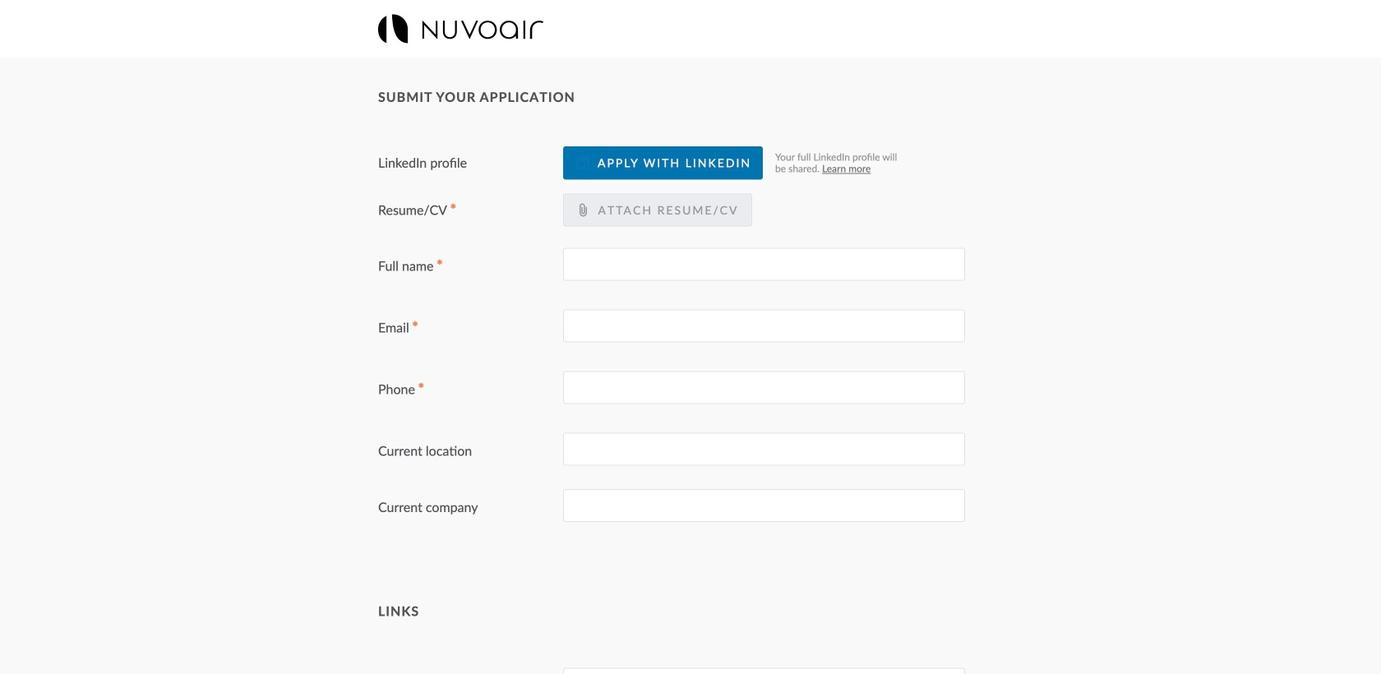 Task type: describe. For each thing, give the bounding box(es) containing it.
nuvoair logo image
[[378, 14, 543, 43]]



Task type: locate. For each thing, give the bounding box(es) containing it.
None email field
[[563, 310, 965, 343]]

None text field
[[563, 248, 965, 281], [563, 371, 965, 404], [563, 489, 965, 522], [563, 668, 965, 674], [563, 248, 965, 281], [563, 371, 965, 404], [563, 489, 965, 522], [563, 668, 965, 674]]

None text field
[[563, 433, 965, 466]]

paperclip image
[[576, 204, 590, 217]]



